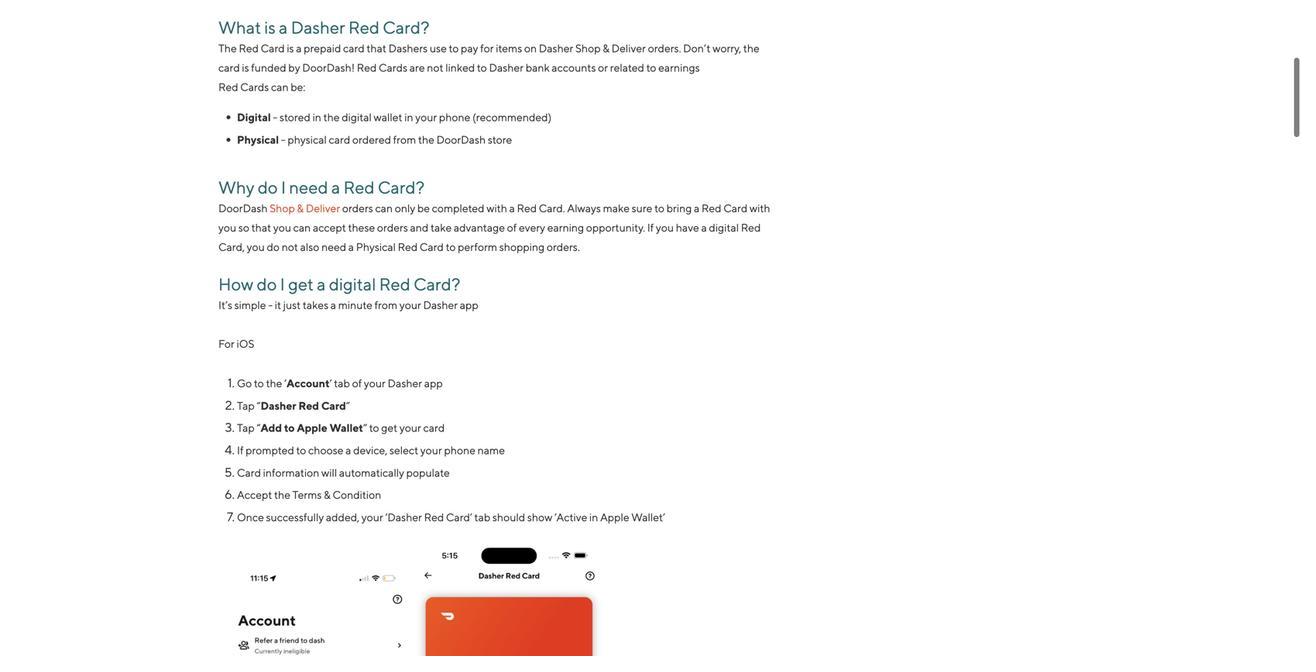 Task type: locate. For each thing, give the bounding box(es) containing it.
the
[[218, 42, 237, 55]]

1 horizontal spatial &
[[324, 488, 331, 501]]

in
[[313, 111, 321, 124], [405, 111, 413, 124], [589, 511, 598, 524]]

digital
[[342, 111, 372, 124], [709, 221, 739, 234], [329, 274, 376, 294]]

dasher down perform
[[423, 299, 458, 311]]

orders can only be completed with a red card. always make sure to bring a red card with you so that you can accept these orders and take advantage of every earning opportunity. if you have a digital red card, you do not also need a physical red card to perform shopping orders.
[[218, 202, 770, 253]]

your
[[415, 111, 437, 124], [400, 299, 421, 311], [364, 377, 386, 390], [400, 422, 421, 434], [420, 444, 442, 457], [362, 511, 383, 524]]

0 vertical spatial apple
[[297, 422, 327, 434]]

not left also
[[282, 241, 298, 253]]

1 horizontal spatial can
[[293, 221, 311, 234]]

if down sure
[[647, 221, 654, 234]]

card information will automatically populate
[[237, 466, 450, 479]]

2 " from the top
[[257, 422, 261, 434]]

physical inside orders can only be completed with a red card. always make sure to bring a red card with you so that you can accept these orders and take advantage of every earning opportunity. if you have a digital red card, you do not also need a physical red card to perform shopping orders.
[[356, 241, 396, 253]]

need down accept
[[322, 241, 346, 253]]

0 vertical spatial deliver
[[612, 42, 646, 55]]

tap down 'go' on the bottom of the page
[[237, 399, 255, 412]]

the down digital - stored in the digital wallet in your phone (recommended)
[[418, 133, 435, 146]]

0 vertical spatial not
[[427, 61, 444, 74]]

" up device, in the bottom left of the page
[[363, 422, 367, 434]]

the up physical at the left of page
[[323, 111, 340, 124]]

2 horizontal spatial &
[[603, 42, 610, 55]]

it's simple - it just takes a minute from your dasher app
[[218, 299, 478, 311]]

phone left name on the bottom of page
[[444, 444, 476, 457]]

1 horizontal spatial with
[[750, 202, 770, 215]]

can left only
[[375, 202, 393, 215]]

1 horizontal spatial get
[[381, 422, 398, 434]]

tab right '
[[334, 377, 350, 390]]

deliver
[[612, 42, 646, 55], [306, 202, 340, 215]]

once
[[237, 511, 264, 524]]

that right so
[[251, 221, 271, 234]]

of left every
[[507, 221, 517, 234]]

card
[[261, 42, 285, 55], [724, 202, 748, 215], [420, 241, 444, 253], [321, 399, 346, 412], [237, 466, 261, 479]]

always
[[567, 202, 601, 215]]

card down '
[[321, 399, 346, 412]]

from right minute
[[375, 299, 398, 311]]

0 vertical spatial shop
[[576, 42, 601, 55]]

& up or
[[603, 42, 610, 55]]

card right the prepaid
[[343, 42, 365, 55]]

1 vertical spatial orders.
[[547, 241, 580, 253]]

1 vertical spatial need
[[322, 241, 346, 253]]

in right 'active
[[589, 511, 598, 524]]

shop
[[576, 42, 601, 55], [270, 202, 295, 215]]

2 vertical spatial -
[[268, 299, 273, 311]]

card down take
[[420, 241, 444, 253]]

apple
[[297, 422, 327, 434], [600, 511, 629, 524]]

of
[[507, 221, 517, 234], [352, 377, 362, 390]]

do for why
[[258, 177, 278, 198]]

orders
[[342, 202, 373, 215], [377, 221, 408, 234]]

takes
[[303, 299, 329, 311]]

& down why do i need a red card?
[[297, 202, 304, 215]]

wallet
[[374, 111, 402, 124]]

card right bring
[[724, 202, 748, 215]]

2 horizontal spatial is
[[287, 42, 294, 55]]

deliver inside what is a dasher red card? the red card is a prepaid card that dashers use to pay for items on dasher shop & deliver orders. don't worry, the card is funded by doordash! red cards are not linked to dasher bank accounts or related to earnings red cards can be:
[[612, 42, 646, 55]]

you left so
[[218, 221, 236, 234]]

- left stored
[[273, 111, 278, 124]]

added,
[[326, 511, 360, 524]]

0 horizontal spatial "
[[346, 399, 350, 412]]

bring
[[667, 202, 692, 215]]

app
[[460, 299, 478, 311], [424, 377, 443, 390]]

you down "doordash shop & deliver"
[[273, 221, 291, 234]]

that inside orders can only be completed with a red card. always make sure to bring a red card with you so that you can accept these orders and take advantage of every earning opportunity. if you have a digital red card, you do not also need a physical red card to perform shopping orders.
[[251, 221, 271, 234]]

0 vertical spatial digital
[[342, 111, 372, 124]]

0 vertical spatial cards
[[379, 61, 408, 74]]

0 horizontal spatial orders.
[[547, 241, 580, 253]]

0 vertical spatial phone
[[439, 111, 471, 124]]

1 horizontal spatial physical
[[356, 241, 396, 253]]

0 horizontal spatial get
[[288, 274, 314, 294]]

for ios
[[218, 337, 254, 350]]

red up these
[[344, 177, 375, 198]]

not
[[427, 61, 444, 74], [282, 241, 298, 253]]

0 vertical spatial from
[[393, 133, 416, 146]]

red up every
[[517, 202, 537, 215]]

0 horizontal spatial apple
[[297, 422, 327, 434]]

apple up choose
[[297, 422, 327, 434]]

go to the ' account ' tab of your dasher app
[[237, 377, 445, 390]]

digital for card?
[[329, 274, 376, 294]]

the right worry,
[[743, 42, 760, 55]]

0 horizontal spatial app
[[424, 377, 443, 390]]

0 vertical spatial orders.
[[648, 42, 681, 55]]

2 horizontal spatial in
[[589, 511, 598, 524]]

only
[[395, 202, 415, 215]]

orders. inside orders can only be completed with a red card. always make sure to bring a red card with you so that you can accept these orders and take advantage of every earning opportunity. if you have a digital red card, you do not also need a physical red card to perform shopping orders.
[[547, 241, 580, 253]]

you left have
[[656, 221, 674, 234]]

0 vertical spatial do
[[258, 177, 278, 198]]

1 tap from the top
[[237, 399, 255, 412]]

information
[[263, 466, 319, 479]]

will
[[322, 466, 337, 479]]

why
[[218, 177, 254, 198]]

0 horizontal spatial tab
[[334, 377, 350, 390]]

to right the related
[[646, 61, 656, 74]]

don't
[[683, 42, 711, 55]]

if inside orders can only be completed with a red card. always make sure to bring a red card with you so that you can accept these orders and take advantage of every earning opportunity. if you have a digital red card, you do not also need a physical red card to perform shopping orders.
[[647, 221, 654, 234]]

physical down these
[[356, 241, 396, 253]]

to
[[449, 42, 459, 55], [477, 61, 487, 74], [646, 61, 656, 74], [655, 202, 665, 215], [446, 241, 456, 253], [254, 377, 264, 390], [284, 422, 295, 434], [369, 422, 379, 434], [296, 444, 306, 457]]

0 vertical spatial doordash
[[437, 133, 486, 146]]

2 vertical spatial is
[[242, 61, 249, 74]]

0 vertical spatial is
[[264, 17, 276, 38]]

digital up ordered
[[342, 111, 372, 124]]

0 vertical spatial can
[[271, 81, 289, 93]]

0 vertical spatial -
[[273, 111, 278, 124]]

" up add
[[257, 399, 261, 412]]

orders. up the earnings
[[648, 42, 681, 55]]

your right '
[[364, 377, 386, 390]]

card?
[[383, 17, 430, 38], [378, 177, 425, 198], [414, 274, 460, 294]]

0 horizontal spatial not
[[282, 241, 298, 253]]

0 vertical spatial that
[[367, 42, 386, 55]]

0 vertical spatial "
[[346, 399, 350, 412]]

do
[[258, 177, 278, 198], [267, 241, 280, 253], [257, 274, 277, 294]]

1 horizontal spatial if
[[647, 221, 654, 234]]

deliver up the related
[[612, 42, 646, 55]]

'
[[284, 377, 287, 390]]

0 vertical spatial orders
[[342, 202, 373, 215]]

wallet
[[330, 422, 363, 434]]

1 " from the top
[[257, 399, 261, 412]]

1 horizontal spatial of
[[507, 221, 517, 234]]

1 horizontal spatial shop
[[576, 42, 601, 55]]

2 vertical spatial card?
[[414, 274, 460, 294]]

your right minute
[[400, 299, 421, 311]]

it
[[275, 299, 281, 311]]

a
[[279, 17, 288, 38], [296, 42, 302, 55], [331, 177, 340, 198], [509, 202, 515, 215], [694, 202, 700, 215], [701, 221, 707, 234], [348, 241, 354, 253], [317, 274, 326, 294], [331, 299, 336, 311], [346, 444, 351, 457]]

worry,
[[713, 42, 741, 55]]

digital up minute
[[329, 274, 376, 294]]

card? down perform
[[414, 274, 460, 294]]

get up the select
[[381, 422, 398, 434]]

1 vertical spatial that
[[251, 221, 271, 234]]

1 vertical spatial phone
[[444, 444, 476, 457]]

orders. down earning at left
[[547, 241, 580, 253]]

1 vertical spatial deliver
[[306, 202, 340, 215]]

physical down digital
[[237, 133, 279, 146]]

terms
[[293, 488, 322, 501]]

1 vertical spatial digital
[[709, 221, 739, 234]]

- for stored
[[273, 111, 278, 124]]

not right are
[[427, 61, 444, 74]]

the inside what is a dasher red card? the red card is a prepaid card that dashers use to pay for items on dasher shop & deliver orders. don't worry, the card is funded by doordash! red cards are not linked to dasher bank accounts or related to earnings red cards can be:
[[743, 42, 760, 55]]

orders down only
[[377, 221, 408, 234]]

0 horizontal spatial deliver
[[306, 202, 340, 215]]

0 horizontal spatial can
[[271, 81, 289, 93]]

1 horizontal spatial orders.
[[648, 42, 681, 55]]

is up by on the left top
[[287, 42, 294, 55]]

doordash!
[[302, 61, 355, 74]]

do up "doordash shop & deliver"
[[258, 177, 278, 198]]

that
[[367, 42, 386, 55], [251, 221, 271, 234]]

need up shop & deliver link
[[289, 177, 328, 198]]

dasher up the select
[[388, 377, 422, 390]]

1 vertical spatial tab
[[474, 511, 491, 524]]

" for add
[[257, 422, 261, 434]]

card? up the dashers
[[383, 17, 430, 38]]

0 vertical spatial tap
[[237, 399, 255, 412]]

to right 'use'
[[449, 42, 459, 55]]

doordash left "store"
[[437, 133, 486, 146]]

1 vertical spatial app
[[424, 377, 443, 390]]

is
[[264, 17, 276, 38], [287, 42, 294, 55], [242, 61, 249, 74]]

your right wallet
[[415, 111, 437, 124]]

0 vertical spatial tab
[[334, 377, 350, 390]]

not inside what is a dasher red card? the red card is a prepaid card that dashers use to pay for items on dasher shop & deliver orders. don't worry, the card is funded by doordash! red cards are not linked to dasher bank accounts or related to earnings red cards can be:
[[427, 61, 444, 74]]

to right add
[[284, 422, 295, 434]]

0 horizontal spatial &
[[297, 202, 304, 215]]

&
[[603, 42, 610, 55], [297, 202, 304, 215], [324, 488, 331, 501]]

from down digital - stored in the digital wallet in your phone (recommended)
[[393, 133, 416, 146]]

orders up these
[[342, 202, 373, 215]]

to down for
[[477, 61, 487, 74]]

1 vertical spatial doordash
[[218, 202, 268, 215]]

dasher down '
[[261, 399, 296, 412]]

1 horizontal spatial "
[[363, 422, 367, 434]]

card.
[[539, 202, 565, 215]]

"
[[346, 399, 350, 412], [363, 422, 367, 434]]

1 horizontal spatial apple
[[600, 511, 629, 524]]

if
[[647, 221, 654, 234], [237, 444, 244, 457]]

1 horizontal spatial not
[[427, 61, 444, 74]]

digital right have
[[709, 221, 739, 234]]

1 vertical spatial physical
[[356, 241, 396, 253]]

have
[[676, 221, 699, 234]]

0 vertical spatial app
[[460, 299, 478, 311]]

0 horizontal spatial orders
[[342, 202, 373, 215]]

"
[[257, 399, 261, 412], [257, 422, 261, 434]]

2 vertical spatial &
[[324, 488, 331, 501]]

add
[[261, 422, 282, 434]]

phone
[[439, 111, 471, 124], [444, 444, 476, 457]]

shop inside what is a dasher red card? the red card is a prepaid card that dashers use to pay for items on dasher shop & deliver orders. don't worry, the card is funded by doordash! red cards are not linked to dasher bank accounts or related to earnings red cards can be:
[[576, 42, 601, 55]]

1 vertical spatial orders
[[377, 221, 408, 234]]

0 vertical spatial if
[[647, 221, 654, 234]]

2 tap from the top
[[237, 422, 255, 434]]

a down these
[[348, 241, 354, 253]]

you down so
[[247, 241, 265, 253]]

with
[[487, 202, 507, 215], [750, 202, 770, 215]]

orders.
[[648, 42, 681, 55], [547, 241, 580, 253]]

name
[[478, 444, 505, 457]]

1 horizontal spatial deliver
[[612, 42, 646, 55]]

use
[[430, 42, 447, 55]]

1 horizontal spatial doordash
[[437, 133, 486, 146]]

completed
[[432, 202, 485, 215]]

a left device, in the bottom left of the page
[[346, 444, 351, 457]]

2 vertical spatial digital
[[329, 274, 376, 294]]

0 vertical spatial "
[[257, 399, 261, 412]]

-
[[273, 111, 278, 124], [281, 133, 286, 146], [268, 299, 273, 311]]

& right terms
[[324, 488, 331, 501]]

items
[[496, 42, 522, 55]]

0 horizontal spatial of
[[352, 377, 362, 390]]

'
[[330, 377, 332, 390]]

1 horizontal spatial app
[[460, 299, 478, 311]]

to right 'go' on the bottom of the page
[[254, 377, 264, 390]]

a right takes
[[331, 299, 336, 311]]

perform
[[458, 241, 497, 253]]

the
[[743, 42, 760, 55], [323, 111, 340, 124], [418, 133, 435, 146], [266, 377, 282, 390], [274, 488, 290, 501]]

dasher
[[291, 17, 345, 38], [539, 42, 573, 55], [489, 61, 524, 74], [423, 299, 458, 311], [388, 377, 422, 390], [261, 399, 296, 412]]

can left "be:"
[[271, 81, 289, 93]]

earning
[[547, 221, 584, 234]]

user-added image image
[[218, 547, 606, 656]]

& inside what is a dasher red card? the red card is a prepaid card that dashers use to pay for items on dasher shop & deliver orders. don't worry, the card is funded by doordash! red cards are not linked to dasher bank accounts or related to earnings red cards can be:
[[603, 42, 610, 55]]

show
[[527, 511, 553, 524]]

1 vertical spatial i
[[280, 274, 285, 294]]

1 vertical spatial not
[[282, 241, 298, 253]]

1 vertical spatial tap
[[237, 422, 255, 434]]

1 vertical spatial from
[[375, 299, 398, 311]]

" up prompted
[[257, 422, 261, 434]]

1 vertical spatial apple
[[600, 511, 629, 524]]

dasher up the prepaid
[[291, 17, 345, 38]]

0 horizontal spatial physical
[[237, 133, 279, 146]]

is right what
[[264, 17, 276, 38]]

0 horizontal spatial with
[[487, 202, 507, 215]]

0 horizontal spatial cards
[[240, 81, 269, 93]]

in right stored
[[313, 111, 321, 124]]

accept
[[313, 221, 346, 234]]

in right wallet
[[405, 111, 413, 124]]

" for dasher
[[257, 399, 261, 412]]

phone down linked
[[439, 111, 471, 124]]

0 vertical spatial i
[[281, 177, 286, 198]]

tab right card'
[[474, 511, 491, 524]]

from
[[393, 133, 416, 146], [375, 299, 398, 311]]

get
[[288, 274, 314, 294], [381, 422, 398, 434]]

need
[[289, 177, 328, 198], [322, 241, 346, 253]]

do up it
[[257, 274, 277, 294]]

0 vertical spatial of
[[507, 221, 517, 234]]

account
[[287, 377, 330, 390]]

that left the dashers
[[367, 42, 386, 55]]

0 vertical spatial card?
[[383, 17, 430, 38]]

get up the just
[[288, 274, 314, 294]]

0 vertical spatial &
[[603, 42, 610, 55]]

digital inside orders can only be completed with a red card. always make sure to bring a red card with you so that you can accept these orders and take advantage of every earning opportunity. if you have a digital red card, you do not also need a physical red card to perform shopping orders.
[[709, 221, 739, 234]]

is left funded
[[242, 61, 249, 74]]

doordash up so
[[218, 202, 268, 215]]

red right doordash!
[[357, 61, 377, 74]]

can down shop & deliver link
[[293, 221, 311, 234]]

red right 'the' on the left top of page
[[239, 42, 259, 55]]

tab
[[334, 377, 350, 390], [474, 511, 491, 524]]

" up wallet
[[346, 399, 350, 412]]

of right '
[[352, 377, 362, 390]]

can
[[271, 81, 289, 93], [375, 202, 393, 215], [293, 221, 311, 234]]



Task type: vqa. For each thing, say whether or not it's contained in the screenshot.
topmost Do
yes



Task type: describe. For each thing, give the bounding box(es) containing it.
i for need
[[281, 177, 286, 198]]

ordered
[[352, 133, 391, 146]]

1 vertical spatial cards
[[240, 81, 269, 93]]

0 vertical spatial physical
[[237, 133, 279, 146]]

0 vertical spatial get
[[288, 274, 314, 294]]

to up information
[[296, 444, 306, 457]]

a up shop & deliver link
[[331, 177, 340, 198]]

card up accept
[[237, 466, 261, 479]]

what
[[218, 17, 261, 38]]

doordash shop & deliver
[[218, 202, 340, 215]]

a left card.
[[509, 202, 515, 215]]

how
[[218, 274, 254, 294]]

1 vertical spatial "
[[363, 422, 367, 434]]

a up by on the left top
[[296, 42, 302, 55]]

to right sure
[[655, 202, 665, 215]]

do inside orders can only be completed with a red card. always make sure to bring a red card with you so that you can accept these orders and take advantage of every earning opportunity. if you have a digital red card, you do not also need a physical red card to perform shopping orders.
[[267, 241, 280, 253]]

orders. inside what is a dasher red card? the red card is a prepaid card that dashers use to pay for items on dasher shop & deliver orders. don't worry, the card is funded by doordash! red cards are not linked to dasher bank accounts or related to earnings red cards can be:
[[648, 42, 681, 55]]

once successfully added, your 'dasher red card' tab should show 'active in apple wallet'
[[237, 511, 667, 524]]

funded
[[251, 61, 286, 74]]

card,
[[218, 241, 245, 253]]

shopping
[[499, 241, 545, 253]]

0 horizontal spatial shop
[[270, 202, 295, 215]]

card down 'the' on the left top of page
[[218, 61, 240, 74]]

0 horizontal spatial doordash
[[218, 202, 268, 215]]

card up the populate at bottom left
[[423, 422, 445, 434]]

every
[[519, 221, 545, 234]]

accept
[[237, 488, 272, 501]]

just
[[283, 299, 301, 311]]

red right bring
[[702, 202, 722, 215]]

what is a dasher red card? the red card is a prepaid card that dashers use to pay for items on dasher shop & deliver orders. don't worry, the card is funded by doordash! red cards are not linked to dasher bank accounts or related to earnings red cards can be:
[[218, 17, 760, 93]]

2 vertical spatial can
[[293, 221, 311, 234]]

stored
[[280, 111, 311, 124]]

or
[[598, 61, 608, 74]]

card? inside what is a dasher red card? the red card is a prepaid card that dashers use to pay for items on dasher shop & deliver orders. don't worry, the card is funded by doordash! red cards are not linked to dasher bank accounts or related to earnings red cards can be:
[[383, 17, 430, 38]]

red down "account"
[[299, 399, 319, 412]]

not inside orders can only be completed with a red card. always make sure to bring a red card with you so that you can accept these orders and take advantage of every earning opportunity. if you have a digital red card, you do not also need a physical red card to perform shopping orders.
[[282, 241, 298, 253]]

accounts
[[552, 61, 596, 74]]

need inside orders can only be completed with a red card. always make sure to bring a red card with you so that you can accept these orders and take advantage of every earning opportunity. if you have a digital red card, you do not also need a physical red card to perform shopping orders.
[[322, 241, 346, 253]]

to up if prompted to choose a device, select your phone name
[[369, 422, 379, 434]]

device,
[[353, 444, 388, 457]]

digital - stored in the digital wallet in your phone (recommended)
[[237, 111, 552, 124]]

and
[[410, 221, 429, 234]]

wallet'
[[631, 511, 665, 524]]

do for how
[[257, 274, 277, 294]]

a right bring
[[694, 202, 700, 215]]

card left ordered
[[329, 133, 350, 146]]

your up the select
[[400, 422, 421, 434]]

select
[[390, 444, 418, 457]]

related
[[610, 61, 644, 74]]

tap " dasher red card "
[[237, 399, 350, 412]]

automatically
[[339, 466, 404, 479]]

it's
[[218, 299, 232, 311]]

1 horizontal spatial cards
[[379, 61, 408, 74]]

physical - physical card ordered from the doordash store
[[237, 133, 512, 146]]

sure
[[632, 202, 653, 215]]

your up the populate at bottom left
[[420, 444, 442, 457]]

by
[[288, 61, 300, 74]]

tap " add to apple wallet " to get your card
[[237, 422, 445, 434]]

1 horizontal spatial is
[[264, 17, 276, 38]]

red right have
[[741, 221, 761, 234]]

'dasher
[[385, 511, 422, 524]]

1 horizontal spatial in
[[405, 111, 413, 124]]

earnings
[[659, 61, 700, 74]]

0 vertical spatial need
[[289, 177, 328, 198]]

take
[[431, 221, 452, 234]]

pay
[[461, 42, 478, 55]]

(recommended)
[[473, 111, 552, 124]]

linked
[[446, 61, 475, 74]]

tap for tap " add to apple wallet " to get your card
[[237, 422, 255, 434]]

a up takes
[[317, 274, 326, 294]]

2 horizontal spatial can
[[375, 202, 393, 215]]

digital
[[237, 111, 271, 124]]

1 horizontal spatial orders
[[377, 221, 408, 234]]

for
[[218, 337, 235, 350]]

red down and
[[398, 241, 418, 253]]

populate
[[406, 466, 450, 479]]

tap for tap " dasher red card "
[[237, 399, 255, 412]]

why do i need a red card?
[[218, 177, 425, 198]]

1 horizontal spatial tab
[[474, 511, 491, 524]]

advantage
[[454, 221, 505, 234]]

your down condition
[[362, 511, 383, 524]]

bank
[[526, 61, 550, 74]]

- for physical
[[281, 133, 286, 146]]

red up doordash!
[[348, 17, 380, 38]]

physical
[[288, 133, 327, 146]]

should
[[493, 511, 525, 524]]

so
[[238, 221, 249, 234]]

shop & deliver link
[[270, 202, 340, 215]]

these
[[348, 221, 375, 234]]

1 vertical spatial of
[[352, 377, 362, 390]]

choose
[[308, 444, 344, 457]]

simple
[[234, 299, 266, 311]]

red left card'
[[424, 511, 444, 524]]

condition
[[333, 488, 381, 501]]

of inside orders can only be completed with a red card. always make sure to bring a red card with you so that you can accept these orders and take advantage of every earning opportunity. if you have a digital red card, you do not also need a physical red card to perform shopping orders.
[[507, 221, 517, 234]]

the down information
[[274, 488, 290, 501]]

ios
[[237, 337, 254, 350]]

dashers
[[389, 42, 428, 55]]

2 with from the left
[[750, 202, 770, 215]]

1 vertical spatial if
[[237, 444, 244, 457]]

on
[[524, 42, 537, 55]]

1 vertical spatial get
[[381, 422, 398, 434]]

i for get
[[280, 274, 285, 294]]

a right have
[[701, 221, 707, 234]]

the left '
[[266, 377, 282, 390]]

0 horizontal spatial is
[[242, 61, 249, 74]]

also
[[300, 241, 319, 253]]

can inside what is a dasher red card? the red card is a prepaid card that dashers use to pay for items on dasher shop & deliver orders. don't worry, the card is funded by doordash! red cards are not linked to dasher bank accounts or related to earnings red cards can be:
[[271, 81, 289, 93]]

digital for in
[[342, 111, 372, 124]]

1 vertical spatial card?
[[378, 177, 425, 198]]

make
[[603, 202, 630, 215]]

are
[[410, 61, 425, 74]]

a up funded
[[279, 17, 288, 38]]

card inside what is a dasher red card? the red card is a prepaid card that dashers use to pay for items on dasher shop & deliver orders. don't worry, the card is funded by doordash! red cards are not linked to dasher bank accounts or related to earnings red cards can be:
[[261, 42, 285, 55]]

0 horizontal spatial in
[[313, 111, 321, 124]]

accept the terms & condition
[[237, 488, 381, 501]]

go
[[237, 377, 252, 390]]

dasher right 'on'
[[539, 42, 573, 55]]

for
[[480, 42, 494, 55]]

prepaid
[[304, 42, 341, 55]]

successfully
[[266, 511, 324, 524]]

dasher down items
[[489, 61, 524, 74]]

be:
[[291, 81, 305, 93]]

1 vertical spatial &
[[297, 202, 304, 215]]

prompted
[[246, 444, 294, 457]]

if prompted to choose a device, select your phone name
[[237, 444, 507, 457]]

how do i get a digital red card?
[[218, 274, 460, 294]]

card'
[[446, 511, 472, 524]]

to down take
[[446, 241, 456, 253]]

1 vertical spatial is
[[287, 42, 294, 55]]

'active
[[555, 511, 587, 524]]

1 with from the left
[[487, 202, 507, 215]]

store
[[488, 133, 512, 146]]

that inside what is a dasher red card? the red card is a prepaid card that dashers use to pay for items on dasher shop & deliver orders. don't worry, the card is funded by doordash! red cards are not linked to dasher bank accounts or related to earnings red cards can be:
[[367, 42, 386, 55]]

be
[[417, 202, 430, 215]]

red down 'the' on the left top of page
[[218, 81, 238, 93]]

red up it's simple - it just takes a minute from your dasher app
[[379, 274, 410, 294]]

minute
[[338, 299, 373, 311]]



